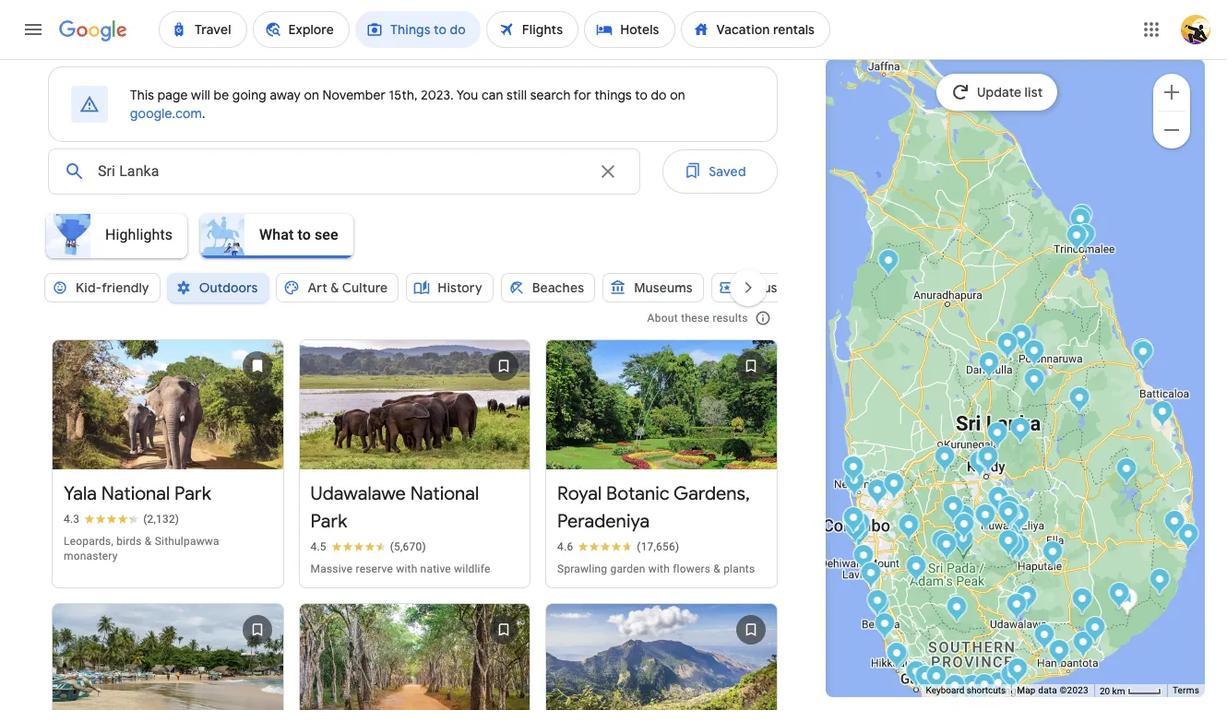 Task type: vqa. For each thing, say whether or not it's contained in the screenshot.


Task type: describe. For each thing, give the bounding box(es) containing it.
pasikuda beach image
[[1133, 339, 1154, 369]]

list containing yala national park
[[44, 322, 785, 711]]

baker's falls image
[[1002, 532, 1024, 562]]

google.com
[[130, 105, 202, 122]]

2023.
[[421, 87, 454, 103]]

wasgamuwa national park image
[[1025, 368, 1046, 399]]

yala national park sri lanka image
[[1109, 583, 1131, 613]]

update
[[977, 84, 1022, 101]]

saved link
[[663, 150, 778, 194]]

sri dalada maligawa image
[[977, 447, 999, 477]]

kalutara beach image
[[861, 562, 882, 593]]

dambulla royal cave temple and golden temple image
[[979, 352, 1001, 382]]

beaches
[[532, 280, 585, 296]]

filters form
[[33, 142, 865, 329]]

sri pada / adam's peak image
[[953, 528, 975, 559]]

diyaluma falls image
[[1043, 541, 1064, 571]]

keyboard shortcuts button
[[926, 685, 1006, 698]]

udawatta kele sanctuary image
[[978, 446, 1000, 476]]

4.5 out of 5 stars from 5,670 reviews image
[[311, 540, 426, 555]]

map
[[1018, 686, 1036, 696]]

dalawella beach image
[[915, 666, 936, 696]]

sembuwatta lake image
[[988, 422, 1009, 452]]

save royal botanic gardens, peradeniya to collection image
[[729, 344, 773, 389]]

galle face green image
[[844, 509, 865, 539]]

dondra head image
[[970, 679, 991, 709]]

art & culture
[[308, 280, 388, 296]]

udawalawe
[[311, 483, 406, 506]]

be
[[214, 87, 229, 103]]

sigiriya image
[[998, 334, 1019, 365]]

to inside this page will be going away on november 15th, 2023. you can still search for things to do on google.com .
[[635, 87, 648, 103]]

save arugam bay beach to collection image
[[235, 608, 279, 652]]

leopards, birds & sithulpawwa monastery
[[64, 535, 220, 563]]

tissa lake image
[[1085, 617, 1107, 647]]

unawatuna beach image
[[912, 664, 933, 694]]

(17,656)
[[637, 541, 680, 554]]

bambarakanda falls image
[[1010, 535, 1031, 565]]

elephant transit home image
[[1007, 594, 1028, 624]]

monastery
[[64, 550, 118, 563]]

next image
[[726, 266, 771, 310]]

november
[[323, 87, 386, 103]]

negombo lagoon image
[[845, 470, 866, 500]]

kid-
[[76, 280, 102, 296]]

viharamahadevi park image
[[846, 510, 868, 541]]

ramboda falls image
[[989, 486, 1010, 517]]

4.3
[[64, 513, 80, 526]]

& inside button
[[331, 280, 339, 296]]

4.6
[[558, 541, 574, 554]]

20
[[1100, 686, 1111, 697]]

art & culture button
[[276, 266, 399, 310]]

about
[[648, 312, 678, 325]]

colombo port old lighthouse image
[[844, 507, 865, 537]]

udawalawe national park
[[311, 483, 479, 533]]

hiriketiya beach image
[[989, 672, 1010, 703]]

massive
[[311, 563, 353, 576]]

park for udawalawe national park
[[311, 510, 347, 533]]

to inside list item
[[298, 226, 311, 243]]

jungle beach image
[[910, 662, 931, 692]]

list
[[1025, 84, 1043, 101]]

main menu image
[[22, 18, 44, 41]]

queen victoria park image
[[999, 501, 1020, 532]]

map region
[[671, 52, 1228, 711]]

save wilpattu national park to collection image
[[482, 608, 526, 652]]

aberdeen waterfall image
[[954, 505, 976, 535]]

gardens,
[[674, 483, 751, 506]]

native
[[421, 563, 451, 576]]

negombo beach image
[[844, 455, 865, 486]]

koggala beach image
[[922, 667, 943, 697]]

& inside leopards, birds & sithulpawwa monastery
[[145, 535, 152, 548]]

outdoors button
[[168, 266, 269, 310]]

will
[[191, 87, 211, 103]]

what to see
[[260, 226, 339, 243]]

royal botanic gardens, peradeniya image
[[970, 450, 991, 481]]

kid-friendly button
[[44, 266, 160, 310]]

panadura beach image
[[854, 545, 875, 575]]

(5,670)
[[390, 541, 426, 554]]

yala national park
[[64, 483, 211, 506]]

data
[[1039, 686, 1058, 696]]

lahugala kitulana national park image
[[1165, 510, 1186, 541]]

art
[[308, 280, 328, 296]]

great world's end drop image
[[1003, 534, 1025, 564]]

minneriya national park image
[[1012, 324, 1033, 354]]

bomburu ella waterfall image
[[1010, 505, 1031, 535]]

you
[[457, 87, 479, 103]]

kid-friendly
[[76, 280, 149, 296]]

kalkudah beach image
[[1133, 341, 1155, 371]]

keyboard
[[926, 686, 965, 696]]

highlights
[[105, 226, 173, 243]]

secret beach mirissa image
[[945, 675, 966, 705]]

lake gregory image
[[1001, 503, 1022, 534]]

talalla beach image
[[975, 674, 996, 704]]

massive reserve with native wildlife
[[311, 563, 491, 576]]

about these results image
[[741, 296, 785, 341]]

galle dutch fort image
[[906, 660, 928, 691]]

20 km button
[[1095, 685, 1168, 698]]

nilaveli beach image
[[1071, 208, 1092, 238]]

museums button
[[603, 266, 704, 310]]

royal
[[558, 483, 602, 506]]

royal botanic gardens, peradeniya
[[558, 483, 751, 533]]

devon falls image
[[976, 504, 997, 535]]

leopards,
[[64, 535, 114, 548]]

filters list containing highlights
[[33, 209, 778, 282]]

saved
[[709, 163, 747, 180]]

results
[[713, 312, 748, 325]]

4.6 out of 5 stars from 17,656 reviews image
[[558, 540, 680, 555]]

what
[[260, 226, 294, 243]]

going
[[233, 87, 267, 103]]

this
[[130, 87, 154, 103]]

belilena cave image
[[943, 496, 965, 526]]

reserve
[[356, 563, 393, 576]]

parks
[[820, 280, 854, 296]]

royal colombo golf club image
[[850, 512, 871, 543]]

museums
[[634, 280, 693, 296]]

dry zone botanic gardens, hambantota image
[[1049, 640, 1071, 670]]

pidurutalagala image
[[1000, 496, 1021, 526]]

lapoint surf camp image
[[929, 669, 950, 700]]

pinnawala zoo image
[[935, 446, 956, 476]]

2 vertical spatial &
[[714, 563, 721, 576]]

for
[[574, 87, 592, 103]]

update list
[[977, 84, 1043, 101]]

yala
[[64, 483, 97, 506]]

hakgala botanical garden image
[[1008, 509, 1029, 539]]

friendly
[[102, 280, 149, 296]]

1 on from the left
[[304, 87, 319, 103]]

can
[[482, 87, 504, 103]]

nuwara eliya golf club image
[[999, 501, 1020, 532]]



Task type: locate. For each thing, give the bounding box(es) containing it.
terms link
[[1173, 686, 1200, 696]]

national for udawalawe
[[411, 483, 479, 506]]

google.com link
[[130, 105, 202, 122]]

mihiripenna beach image
[[916, 666, 937, 696]]

horton plains national park image
[[1005, 528, 1026, 559]]

flowers
[[673, 563, 711, 576]]

browns beach image
[[844, 456, 865, 486]]

on right do
[[670, 87, 686, 103]]

& left plants
[[714, 563, 721, 576]]

what to see list item
[[195, 209, 361, 264]]

galway's land national park image
[[1001, 502, 1022, 533]]

park inside udawalawe national park
[[311, 510, 347, 533]]

2 with from the left
[[649, 563, 670, 576]]

peradeniya
[[558, 510, 650, 533]]

see
[[315, 226, 339, 243]]

0 vertical spatial to
[[635, 87, 648, 103]]

hikkaduwa coral reef image
[[887, 643, 908, 673]]

national up (5,670)
[[411, 483, 479, 506]]

lighthouse - galle image
[[906, 661, 928, 691]]

botanic
[[607, 483, 670, 506]]

gampaha botanical garden image
[[868, 479, 889, 510]]

(2,132)
[[143, 513, 179, 526]]

map data ©2023
[[1018, 686, 1089, 696]]

1 horizontal spatial national
[[411, 483, 479, 506]]

udawalawe national park image
[[1017, 585, 1038, 616]]

dehiwala zoological gardens image
[[849, 521, 870, 551]]

pigeon island marine national park image
[[1073, 204, 1094, 234]]

ridiyagama safari park image
[[1035, 624, 1056, 655]]

national up 4.3 out of 5 stars from 2,132 reviews image
[[101, 483, 170, 506]]

1 horizontal spatial with
[[649, 563, 670, 576]]

gal oya valley national park image
[[1117, 458, 1138, 488]]

amusement parks
[[743, 280, 854, 296]]

1 national from the left
[[101, 483, 170, 506]]

sprawling garden with flowers & plants
[[558, 563, 755, 576]]

kirigalpotha image
[[999, 530, 1020, 560]]

list
[[44, 322, 785, 711]]

wellawatte beach image
[[845, 517, 867, 547]]

zoom out map image
[[1161, 119, 1183, 141]]

clear image
[[597, 161, 620, 183]]

uppuveli beach image
[[1075, 223, 1097, 254]]

save horton plains national park to collection image
[[729, 608, 773, 652]]

about these results
[[648, 312, 748, 325]]

filters list
[[33, 209, 778, 282], [41, 266, 865, 329]]

to left do
[[635, 87, 648, 103]]

1 horizontal spatial &
[[331, 280, 339, 296]]

saved - yala national park image
[[235, 344, 279, 389]]

&
[[331, 280, 339, 296], [145, 535, 152, 548], [714, 563, 721, 576]]

yala national park image
[[1118, 588, 1139, 618]]

on right away
[[304, 87, 319, 103]]

2 national from the left
[[411, 483, 479, 506]]

pahiyangala image
[[906, 556, 928, 586]]

1 horizontal spatial park
[[311, 510, 347, 533]]

rekawa lagoon image
[[1011, 656, 1032, 687]]

keyboard shortcuts
[[926, 686, 1006, 696]]

bopath falls image
[[932, 530, 953, 560]]

1 vertical spatial &
[[145, 535, 152, 548]]

1 horizontal spatial on
[[670, 87, 686, 103]]

horagolla national park image
[[884, 473, 905, 503]]

0 horizontal spatial on
[[304, 87, 319, 103]]

maduru oya national park image
[[1070, 387, 1091, 417]]

1 vertical spatial park
[[311, 510, 347, 533]]

do
[[651, 87, 667, 103]]

pidurangala royal cave temple image
[[998, 332, 1019, 363]]

with
[[396, 563, 418, 576], [649, 563, 670, 576]]

0 horizontal spatial with
[[396, 563, 418, 576]]

minneriya image
[[1011, 325, 1032, 355]]

plants
[[724, 563, 755, 576]]

sprawling
[[558, 563, 608, 576]]

wilpattu national park image
[[879, 249, 900, 280]]

on
[[304, 87, 319, 103], [670, 87, 686, 103]]

1 with from the left
[[396, 563, 418, 576]]

4.5
[[311, 541, 327, 554]]

moragalla beach image
[[868, 590, 889, 620]]

Search for destinations, sights and more text field
[[97, 150, 586, 194]]

laxapana falls image
[[954, 513, 976, 544]]

ventura beach image
[[869, 594, 891, 624]]

sinharaja forest reserve image
[[947, 596, 968, 627]]

away
[[270, 87, 301, 103]]

still
[[507, 87, 527, 103]]

4.3 out of 5 stars from 2,132 reviews image
[[64, 512, 179, 527]]

galle face beach image
[[844, 509, 865, 539]]

lunugamvehera national park image
[[1073, 588, 1094, 619]]

goyambokka beach image
[[1001, 664, 1023, 694]]

koggala lake image
[[927, 666, 948, 696]]

national inside udawalawe national park
[[411, 483, 479, 506]]

0 vertical spatial park
[[175, 483, 211, 506]]

outdoors
[[199, 280, 258, 296]]

update list button
[[937, 74, 1058, 111]]

to left see
[[298, 226, 311, 243]]

with for national
[[396, 563, 418, 576]]

mayan water park image
[[854, 485, 875, 515]]

with down (5,670)
[[396, 563, 418, 576]]

park
[[175, 483, 211, 506], [311, 510, 347, 533]]

highlights link
[[41, 214, 195, 258]]

wildlife
[[454, 563, 491, 576]]

shortcuts
[[967, 686, 1006, 696]]

kumana national park image
[[1150, 569, 1171, 599]]

1 horizontal spatial to
[[635, 87, 648, 103]]

amusement parks button
[[712, 266, 865, 310]]

national
[[101, 483, 170, 506], [411, 483, 479, 506]]

tangalle beach image
[[1008, 658, 1029, 689], [1004, 662, 1025, 692]]

history button
[[406, 266, 494, 310]]

save udawalawe national park to collection image
[[482, 344, 526, 389]]

search
[[530, 87, 571, 103]]

filters list containing kid-friendly
[[41, 266, 865, 329]]

20 km
[[1100, 686, 1128, 697]]

batticaloa lagoon image
[[1153, 401, 1174, 431]]

zoom in map image
[[1161, 81, 1183, 103]]

2 on from the left
[[670, 87, 686, 103]]

this page will be going away on november 15th, 2023. you can still search for things to do on google.com .
[[130, 87, 686, 122]]

with down "(17,656)"
[[649, 563, 670, 576]]

these
[[681, 312, 710, 325]]

what to see link
[[195, 214, 361, 258]]

sithulpawwa
[[155, 535, 220, 548]]

narigama beach image
[[889, 644, 910, 675]]

polhena beach image
[[958, 676, 979, 706]]

beira lake image
[[845, 508, 867, 538]]

national for yala
[[101, 483, 170, 506]]

page
[[158, 87, 188, 103]]

lakegala image
[[1011, 417, 1032, 448]]

km
[[1113, 686, 1126, 697]]

beaches button
[[501, 266, 596, 310]]

බටදොඹලෙන image
[[937, 534, 958, 564]]

15th,
[[389, 87, 418, 103]]

park up the 4.5
[[311, 510, 347, 533]]

amusement
[[743, 280, 817, 296]]

angammedilla national park image
[[1025, 340, 1046, 370]]

park for yala national park
[[175, 483, 211, 506]]

matara beach image
[[963, 675, 984, 705]]

2 horizontal spatial &
[[714, 563, 721, 576]]

garden
[[611, 563, 646, 576]]

0 horizontal spatial &
[[145, 535, 152, 548]]

.
[[202, 105, 205, 122]]

to
[[635, 87, 648, 103], [298, 226, 311, 243]]

popham's arboretum image
[[984, 350, 1005, 380]]

ahungalla beach image
[[875, 613, 896, 643]]

seethawaka wet zone botanic gardens image
[[899, 514, 920, 545]]

kanniya hot water springs image
[[1067, 224, 1088, 255]]

birds
[[116, 535, 142, 548]]

terms
[[1173, 686, 1200, 696]]

with for botanic
[[649, 563, 670, 576]]

& right birds
[[145, 535, 152, 548]]

bundala national park image
[[1073, 631, 1095, 662]]

things
[[595, 87, 632, 103]]

park up (2,132)
[[175, 483, 211, 506]]

history
[[438, 280, 483, 296]]

1 vertical spatial to
[[298, 226, 311, 243]]

kuda ravana ella (water fall) image
[[1046, 519, 1067, 549]]

culture
[[342, 280, 388, 296]]

hikkaduwa beach image
[[887, 643, 908, 673]]

& right art
[[331, 280, 339, 296]]

0 horizontal spatial to
[[298, 226, 311, 243]]

0 horizontal spatial park
[[175, 483, 211, 506]]

arugam bay beach image
[[1179, 523, 1200, 554]]

0 horizontal spatial national
[[101, 483, 170, 506]]

©2023
[[1060, 686, 1089, 696]]

0 vertical spatial &
[[331, 280, 339, 296]]



